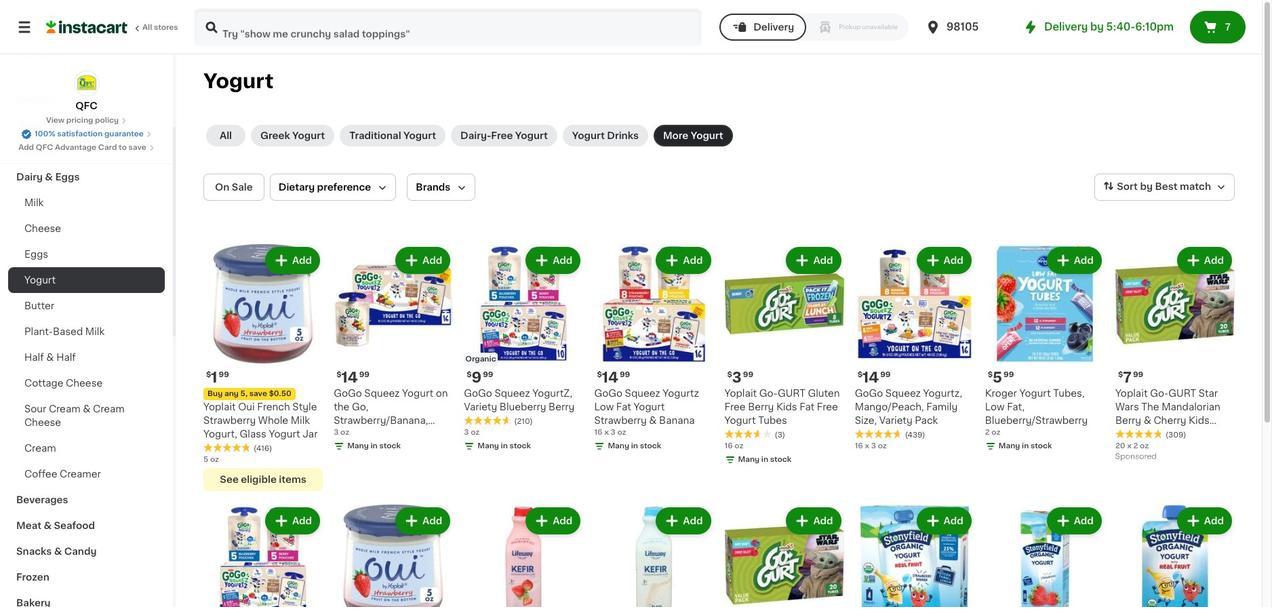 Task type: describe. For each thing, give the bounding box(es) containing it.
$ for kroger yogurt tubes, low fat, blueberry/strawberry
[[988, 371, 993, 379]]

in down yoplait go-gurt gluten free berry kids fat free yogurt tubes
[[762, 456, 769, 463]]

yogurt right traditional at the top of the page
[[404, 131, 436, 140]]

cream down cottage cheese
[[49, 404, 80, 414]]

qfc logo image
[[74, 71, 99, 96]]

yoplait go-gurt star wars the mandalorian berry & cherry kids yogurt tubes
[[1116, 389, 1221, 439]]

star
[[1199, 389, 1218, 398]]

sponsored badge image
[[1116, 453, 1157, 461]]

berry for 9
[[549, 402, 575, 412]]

yogurtz, inside gogo squeez yogurt on the go, strawberry/banana, yogurtz, family size
[[334, 429, 373, 439]]

20
[[1116, 442, 1126, 450]]

view
[[46, 117, 64, 124]]

brands
[[416, 182, 451, 192]]

banana
[[659, 416, 695, 425]]

Search field
[[195, 9, 701, 45]]

cream inside "link"
[[24, 444, 56, 453]]

cottage cheese link
[[8, 370, 165, 396]]

gogo squeez yogurtz, mango/peach, family size, variety pack
[[855, 389, 963, 425]]

match
[[1180, 182, 1211, 191]]

traditional
[[349, 131, 401, 140]]

service type group
[[720, 14, 909, 41]]

brands button
[[407, 174, 476, 201]]

lists link
[[8, 38, 165, 65]]

yogurt inside yoplait oui french style strawberry whole milk yogurt, glass yogurt jar
[[269, 429, 300, 439]]

gogo squeez yogurtz low fat yogurt strawberry & banana 16 x 3 oz
[[594, 389, 699, 436]]

2 horizontal spatial free
[[817, 402, 838, 412]]

99 for buy any 5, save $0.50
[[219, 371, 229, 379]]

(309)
[[1166, 431, 1187, 439]]

tubes inside yoplait go-gurt star wars the mandalorian berry & cherry kids yogurt tubes
[[1149, 429, 1178, 439]]

produce link
[[8, 138, 165, 164]]

$ for gogo squeez yogurtz low fat yogurt strawberry & banana
[[597, 371, 602, 379]]

dairy-
[[461, 131, 491, 140]]

recipes
[[16, 95, 56, 104]]

gogo for gogo squeez yogurtz low fat yogurt strawberry & banana 16 x 3 oz
[[594, 389, 623, 398]]

1 vertical spatial 2
[[1134, 442, 1138, 450]]

seafood
[[54, 521, 95, 530]]

save inside add qfc advantage card to save link
[[129, 144, 146, 151]]

sour cream & cream cheese link
[[8, 396, 165, 435]]

1 3 oz from the left
[[334, 429, 349, 436]]

snacks & candy
[[16, 547, 97, 556]]

delivery by 5:40-6:10pm link
[[1023, 19, 1174, 35]]

in for kroger yogurt tubes, low fat, blueberry/strawberry
[[1022, 442, 1029, 450]]

dairy-free yogurt
[[461, 131, 548, 140]]

traditional yogurt
[[349, 131, 436, 140]]

any
[[224, 390, 239, 398]]

$ 14 99 for gogo squeez yogurt on the go, strawberry/banana, yogurtz, family size
[[337, 370, 370, 385]]

sort
[[1117, 182, 1138, 191]]

0 horizontal spatial 5
[[203, 456, 208, 463]]

yogurt drinks
[[572, 131, 639, 140]]

many in stock for gogo squeez yogurt on the go, strawberry/banana, yogurtz, family size
[[347, 442, 401, 450]]

in for gogo squeez yogurt on the go, strawberry/banana, yogurtz, family size
[[371, 442, 378, 450]]

dietary preference button
[[270, 174, 396, 201]]

99 for kroger yogurt tubes, low fat, blueberry/strawberry
[[1004, 371, 1014, 379]]

& inside sour cream & cream cheese
[[83, 404, 91, 414]]

0 horizontal spatial milk
[[24, 198, 44, 208]]

on
[[436, 389, 448, 398]]

100% satisfaction guarantee
[[35, 130, 144, 138]]

strawberry inside 'gogo squeez yogurtz low fat yogurt strawberry & banana 16 x 3 oz'
[[594, 416, 647, 425]]

$ 1 99
[[206, 370, 229, 385]]

99 for yoplait go-gurt gluten free berry kids fat free yogurt tubes
[[743, 371, 754, 379]]

policy
[[95, 117, 119, 124]]

tubes,
[[1053, 389, 1085, 398]]

6:10pm
[[1136, 22, 1174, 32]]

yogurt up all link
[[203, 71, 274, 91]]

98105 button
[[925, 8, 1007, 46]]

mango/peach,
[[855, 402, 924, 412]]

qfc link
[[74, 71, 99, 113]]

eligible
[[241, 475, 277, 484]]

$ 14 99 for gogo squeez yogurtz, mango/peach, family size, variety pack
[[858, 370, 891, 385]]

whole
[[258, 416, 288, 425]]

yogurt,
[[203, 429, 237, 439]]

5:40-
[[1107, 22, 1136, 32]]

2 half from the left
[[56, 353, 76, 362]]

yoplait for 7
[[1116, 389, 1148, 398]]

many in stock down the (210) in the left of the page
[[478, 442, 531, 450]]

pricing
[[66, 117, 93, 124]]

kroger
[[985, 389, 1017, 398]]

the
[[334, 402, 350, 412]]

yoplait inside yoplait oui french style strawberry whole milk yogurt, glass yogurt jar
[[203, 402, 236, 412]]

delivery button
[[720, 14, 807, 41]]

more
[[663, 131, 689, 140]]

oui
[[238, 402, 255, 412]]

7 button
[[1190, 11, 1246, 43]]

dairy & eggs link
[[8, 164, 165, 190]]

0 vertical spatial cheese
[[24, 224, 61, 233]]

more yogurt link
[[654, 125, 733, 147]]

butter
[[24, 301, 54, 311]]

yogurt drinks link
[[563, 125, 648, 147]]

stock for gogo squeez yogurtz low fat yogurt strawberry & banana
[[640, 442, 661, 450]]

items
[[279, 475, 306, 484]]

3 oz inside product 'group'
[[464, 429, 480, 436]]

many in stock for gogo squeez yogurtz low fat yogurt strawberry & banana
[[608, 442, 661, 450]]

many down the gogo squeez yogurtz, variety blueberry berry
[[478, 442, 499, 450]]

recipes link
[[8, 87, 165, 113]]

1 vertical spatial cheese
[[66, 378, 103, 388]]

by for delivery
[[1091, 22, 1104, 32]]

100%
[[35, 130, 55, 138]]

milk link
[[8, 190, 165, 216]]

9
[[472, 370, 482, 385]]

fat inside 'gogo squeez yogurtz low fat yogurt strawberry & banana 16 x 3 oz'
[[616, 402, 631, 412]]

$ for gogo squeez yogurtz, variety blueberry berry
[[467, 371, 472, 379]]

snacks & candy link
[[8, 539, 165, 564]]

stock for kroger yogurt tubes, low fat, blueberry/strawberry
[[1031, 442, 1052, 450]]

size,
[[855, 416, 877, 425]]

stock down (3)
[[770, 456, 792, 463]]

gogo for gogo squeez yogurtz, variety blueberry berry
[[464, 389, 492, 398]]

dietary
[[279, 182, 315, 192]]

variety inside the gogo squeez yogurtz, variety blueberry berry
[[464, 402, 497, 412]]

add qfc advantage card to save link
[[18, 142, 155, 153]]

cottage
[[24, 378, 63, 388]]

free inside "link"
[[491, 131, 513, 140]]

product group containing 7
[[1116, 244, 1235, 464]]

yogurt inside yoplait go-gurt gluten free berry kids fat free yogurt tubes
[[725, 416, 756, 425]]

cream link
[[8, 435, 165, 461]]

variety inside "gogo squeez yogurtz, mango/peach, family size, variety pack"
[[880, 416, 913, 425]]

99 for gogo squeez yogurtz, mango/peach, family size, variety pack
[[881, 371, 891, 379]]

& right meat
[[44, 521, 52, 530]]

kroger yogurt tubes, low fat, blueberry/strawberry 2 oz
[[985, 389, 1088, 436]]

$ 5 99
[[988, 370, 1014, 385]]

all for all
[[220, 131, 232, 140]]

meat & seafood
[[16, 521, 95, 530]]

gurt for 3
[[778, 389, 806, 398]]

14 for gogo squeez yogurt on the go, strawberry/banana, yogurtz, family size
[[341, 370, 358, 385]]

$ 7 99
[[1118, 370, 1144, 385]]

14 for gogo squeez yogurtz low fat yogurt strawberry & banana
[[602, 370, 619, 385]]

sale
[[232, 182, 253, 192]]

eggs link
[[8, 241, 165, 267]]

$ 3 99
[[727, 370, 754, 385]]

butter link
[[8, 293, 165, 319]]

$ for gogo squeez yogurtz, mango/peach, family size, variety pack
[[858, 371, 863, 379]]

product group containing 3
[[725, 244, 844, 468]]

gogo squeez yogurt on the go, strawberry/banana, yogurtz, family size
[[334, 389, 448, 439]]

go- for 3
[[760, 389, 778, 398]]

delivery for delivery
[[754, 22, 794, 32]]

strawberry inside yoplait oui french style strawberry whole milk yogurt, glass yogurt jar
[[203, 416, 256, 425]]

low for 5
[[985, 402, 1005, 412]]

yogurt right dairy-
[[515, 131, 548, 140]]

buy
[[208, 390, 223, 398]]

yogurt inside gogo squeez yogurt on the go, strawberry/banana, yogurtz, family size
[[402, 389, 434, 398]]

berry for 3
[[748, 402, 774, 412]]

many in stock down (3)
[[738, 456, 792, 463]]

& up cottage
[[46, 353, 54, 362]]

yogurt right the more
[[691, 131, 724, 140]]

16 x 3 oz
[[855, 442, 887, 450]]

dairy-free yogurt link
[[451, 125, 557, 147]]

coffee
[[24, 469, 57, 479]]

product group containing 9
[[464, 244, 584, 455]]

yogurtz,
[[533, 389, 573, 398]]

all link
[[206, 125, 246, 147]]

many down 16 oz on the right bottom
[[738, 456, 760, 463]]

half & half
[[24, 353, 76, 362]]

berry inside yoplait go-gurt star wars the mandalorian berry & cherry kids yogurt tubes
[[1116, 416, 1142, 425]]

mandalorian
[[1162, 402, 1221, 412]]

yogurt inside yoplait go-gurt star wars the mandalorian berry & cherry kids yogurt tubes
[[1116, 429, 1147, 439]]

yogurt inside 'gogo squeez yogurtz low fat yogurt strawberry & banana 16 x 3 oz'
[[634, 402, 665, 412]]

many for gogo squeez yogurtz low fat yogurt strawberry & banana
[[608, 442, 629, 450]]



Task type: locate. For each thing, give the bounding box(es) containing it.
& right dairy
[[45, 172, 53, 182]]

milk
[[24, 198, 44, 208], [85, 327, 105, 336], [291, 416, 310, 425]]

preference
[[317, 182, 371, 192]]

3 $ from the left
[[467, 371, 472, 379]]

yogurt
[[203, 71, 274, 91], [292, 131, 325, 140], [404, 131, 436, 140], [515, 131, 548, 140], [572, 131, 605, 140], [691, 131, 724, 140], [24, 275, 56, 285], [402, 389, 434, 398], [1020, 389, 1051, 398], [634, 402, 665, 412], [725, 416, 756, 425], [269, 429, 300, 439], [1116, 429, 1147, 439]]

milk down style
[[291, 416, 310, 425]]

2 $ from the left
[[337, 371, 341, 379]]

0 horizontal spatial delivery
[[754, 22, 794, 32]]

99 up go,
[[359, 371, 370, 379]]

by for sort
[[1140, 182, 1153, 191]]

2 squeez from the left
[[495, 389, 530, 398]]

2 3 oz from the left
[[464, 429, 480, 436]]

kids inside yoplait go-gurt gluten free berry kids fat free yogurt tubes
[[777, 402, 797, 412]]

gurt inside yoplait go-gurt star wars the mandalorian berry & cherry kids yogurt tubes
[[1169, 389, 1197, 398]]

cream down cottage cheese link
[[93, 404, 125, 414]]

qfc
[[75, 101, 98, 111], [36, 144, 53, 151]]

see
[[220, 475, 239, 484]]

(439)
[[905, 431, 925, 439]]

1 $ from the left
[[206, 371, 211, 379]]

in down strawberry/banana,
[[371, 442, 378, 450]]

cream
[[49, 404, 80, 414], [93, 404, 125, 414], [24, 444, 56, 453]]

0 vertical spatial kids
[[777, 402, 797, 412]]

1 horizontal spatial yoplait
[[725, 389, 757, 398]]

$ 14 99 up go,
[[337, 370, 370, 385]]

99 for yoplait go-gurt star wars the mandalorian berry & cherry kids yogurt tubes
[[1133, 371, 1144, 379]]

2 down kroger
[[985, 429, 990, 436]]

in down blueberry/strawberry
[[1022, 442, 1029, 450]]

Best match Sort by field
[[1095, 174, 1235, 201]]

& inside yoplait go-gurt star wars the mandalorian berry & cherry kids yogurt tubes
[[1144, 416, 1152, 425]]

by right the sort
[[1140, 182, 1153, 191]]

$
[[206, 371, 211, 379], [337, 371, 341, 379], [467, 371, 472, 379], [597, 371, 602, 379], [727, 371, 732, 379], [858, 371, 863, 379], [988, 371, 993, 379], [1118, 371, 1123, 379]]

99 up kroger
[[1004, 371, 1014, 379]]

3 14 from the left
[[863, 370, 879, 385]]

yogurt up 16 oz on the right bottom
[[725, 416, 756, 425]]

0 horizontal spatial yogurtz,
[[334, 429, 373, 439]]

& inside 'link'
[[54, 547, 62, 556]]

3 oz down the
[[334, 429, 349, 436]]

yogurt up 20 x 2 oz
[[1116, 429, 1147, 439]]

0 horizontal spatial all
[[142, 24, 152, 31]]

traditional yogurt link
[[340, 125, 446, 147]]

yoplait down buy
[[203, 402, 236, 412]]

qfc down the 100%
[[36, 144, 53, 151]]

in down blueberry
[[501, 442, 508, 450]]

many
[[347, 442, 369, 450], [478, 442, 499, 450], [608, 442, 629, 450], [999, 442, 1020, 450], [738, 456, 760, 463]]

gogo inside the gogo squeez yogurtz, variety blueberry berry
[[464, 389, 492, 398]]

0 horizontal spatial save
[[129, 144, 146, 151]]

& down the
[[1144, 416, 1152, 425]]

2 horizontal spatial $ 14 99
[[858, 370, 891, 385]]

fat,
[[1007, 402, 1025, 412]]

4 squeez from the left
[[886, 389, 921, 398]]

1 vertical spatial qfc
[[36, 144, 53, 151]]

save right to
[[129, 144, 146, 151]]

1 gogo from the left
[[334, 389, 362, 398]]

8 $ from the left
[[1118, 371, 1123, 379]]

variety down $ 9 99
[[464, 402, 497, 412]]

1 vertical spatial tubes
[[1149, 429, 1178, 439]]

berry inside the gogo squeez yogurtz, variety blueberry berry
[[549, 402, 575, 412]]

2 14 from the left
[[602, 370, 619, 385]]

2 strawberry from the left
[[594, 416, 647, 425]]

0 vertical spatial variety
[[464, 402, 497, 412]]

99 up wars
[[1133, 371, 1144, 379]]

99 inside $ 3 99
[[743, 371, 754, 379]]

0 vertical spatial tubes
[[758, 416, 787, 425]]

0 horizontal spatial fat
[[616, 402, 631, 412]]

instacart logo image
[[46, 19, 128, 35]]

oz
[[341, 429, 349, 436], [471, 429, 480, 436], [618, 429, 626, 436], [992, 429, 1001, 436], [735, 442, 744, 450], [878, 442, 887, 450], [1140, 442, 1149, 450], [210, 456, 219, 463]]

None search field
[[194, 8, 702, 46]]

99 up yoplait go-gurt gluten free berry kids fat free yogurt tubes
[[743, 371, 754, 379]]

meat
[[16, 521, 41, 530]]

16 inside 'gogo squeez yogurtz low fat yogurt strawberry & banana 16 x 3 oz'
[[594, 429, 603, 436]]

best match
[[1155, 182, 1211, 191]]

yogurt up butter
[[24, 275, 56, 285]]

squeez inside "gogo squeez yogurtz, mango/peach, family size, variety pack"
[[886, 389, 921, 398]]

0 vertical spatial eggs
[[55, 172, 80, 182]]

0 horizontal spatial family
[[375, 429, 407, 439]]

2 vertical spatial cheese
[[24, 418, 61, 427]]

squeez inside gogo squeez yogurt on the go, strawberry/banana, yogurtz, family size
[[364, 389, 400, 398]]

stores
[[154, 24, 178, 31]]

99 inside $ 9 99
[[483, 371, 493, 379]]

go- inside yoplait go-gurt gluten free berry kids fat free yogurt tubes
[[760, 389, 778, 398]]

berry down wars
[[1116, 416, 1142, 425]]

stock for gogo squeez yogurt on the go, strawberry/banana, yogurtz, family size
[[379, 442, 401, 450]]

strawberry/banana,
[[334, 416, 428, 425]]

go- up the
[[1150, 389, 1169, 398]]

gogo up the
[[334, 389, 362, 398]]

14 up the
[[341, 370, 358, 385]]

oz inside kroger yogurt tubes, low fat, blueberry/strawberry 2 oz
[[992, 429, 1001, 436]]

0 horizontal spatial strawberry
[[203, 416, 256, 425]]

cheese down half & half link
[[66, 378, 103, 388]]

half down plant-based milk at the left bottom
[[56, 353, 76, 362]]

7 99 from the left
[[1004, 371, 1014, 379]]

all stores link
[[46, 8, 179, 46]]

stock down blueberry/strawberry
[[1031, 442, 1052, 450]]

6 $ from the left
[[858, 371, 863, 379]]

in for gogo squeez yogurtz low fat yogurt strawberry & banana
[[631, 442, 638, 450]]

yoplait for 3
[[725, 389, 757, 398]]

1 squeez from the left
[[364, 389, 400, 398]]

2 up sponsored badge 'image'
[[1134, 442, 1138, 450]]

1 horizontal spatial qfc
[[75, 101, 98, 111]]

1 horizontal spatial go-
[[1150, 389, 1169, 398]]

2 horizontal spatial 16
[[855, 442, 863, 450]]

yogurt left the drinks
[[572, 131, 605, 140]]

many in stock down 'gogo squeez yogurtz low fat yogurt strawberry & banana 16 x 3 oz'
[[608, 442, 661, 450]]

1 horizontal spatial family
[[927, 402, 958, 412]]

1 vertical spatial family
[[375, 429, 407, 439]]

3 oz right size
[[464, 429, 480, 436]]

berry inside yoplait go-gurt gluten free berry kids fat free yogurt tubes
[[748, 402, 774, 412]]

squeez inside 'gogo squeez yogurtz low fat yogurt strawberry & banana 16 x 3 oz'
[[625, 389, 660, 398]]

0 vertical spatial milk
[[24, 198, 44, 208]]

1 vertical spatial kids
[[1189, 416, 1210, 425]]

0 horizontal spatial 16
[[594, 429, 603, 436]]

4 99 from the left
[[620, 371, 630, 379]]

2 gogo from the left
[[464, 389, 492, 398]]

gogo right yogurtz,
[[594, 389, 623, 398]]

cheese inside sour cream & cream cheese
[[24, 418, 61, 427]]

wars
[[1116, 402, 1139, 412]]

beverages link
[[8, 487, 165, 513]]

1 $ 14 99 from the left
[[337, 370, 370, 385]]

& left banana
[[649, 416, 657, 425]]

99 right 1
[[219, 371, 229, 379]]

0 vertical spatial 2
[[985, 429, 990, 436]]

0 horizontal spatial 7
[[1123, 370, 1132, 385]]

advantage
[[55, 144, 96, 151]]

0 horizontal spatial qfc
[[36, 144, 53, 151]]

by
[[1091, 22, 1104, 32], [1140, 182, 1153, 191]]

0 horizontal spatial berry
[[549, 402, 575, 412]]

satisfaction
[[57, 130, 103, 138]]

99 up mango/peach,
[[881, 371, 891, 379]]

1 horizontal spatial 5
[[993, 370, 1003, 385]]

1 horizontal spatial 7
[[1226, 22, 1231, 32]]

1 fat from the left
[[616, 402, 631, 412]]

0 vertical spatial yogurtz,
[[924, 389, 963, 398]]

0 horizontal spatial gurt
[[778, 389, 806, 398]]

0 horizontal spatial by
[[1091, 22, 1104, 32]]

delivery for delivery by 5:40-6:10pm
[[1045, 22, 1088, 32]]

2 horizontal spatial yoplait
[[1116, 389, 1148, 398]]

& inside 'gogo squeez yogurtz low fat yogurt strawberry & banana 16 x 3 oz'
[[649, 416, 657, 425]]

sour
[[24, 404, 46, 414]]

16 inside product 'group'
[[725, 442, 733, 450]]

french
[[257, 402, 290, 412]]

free
[[491, 131, 513, 140], [725, 402, 746, 412], [817, 402, 838, 412]]

gurt for 7
[[1169, 389, 1197, 398]]

$ inside $ 5 99
[[988, 371, 993, 379]]

0 vertical spatial 7
[[1226, 22, 1231, 32]]

1 vertical spatial yogurtz,
[[334, 429, 373, 439]]

yogurt down the whole
[[269, 429, 300, 439]]

1
[[211, 370, 217, 385]]

0 vertical spatial all
[[142, 24, 152, 31]]

frozen
[[16, 572, 49, 582]]

1 horizontal spatial 14
[[602, 370, 619, 385]]

$ inside $ 9 99
[[467, 371, 472, 379]]

go- up (3)
[[760, 389, 778, 398]]

1 vertical spatial all
[[220, 131, 232, 140]]

dairy
[[16, 172, 43, 182]]

creamer
[[60, 469, 101, 479]]

99 up 'gogo squeez yogurtz low fat yogurt strawberry & banana 16 x 3 oz'
[[620, 371, 630, 379]]

product group containing 1
[[203, 244, 323, 491]]

0 horizontal spatial tubes
[[758, 416, 787, 425]]

based
[[53, 327, 83, 336]]

strawberry left banana
[[594, 416, 647, 425]]

1 horizontal spatial $ 14 99
[[597, 370, 630, 385]]

cream up "coffee"
[[24, 444, 56, 453]]

5 99 from the left
[[743, 371, 754, 379]]

3 oz
[[334, 429, 349, 436], [464, 429, 480, 436]]

see eligible items
[[220, 475, 306, 484]]

stock down the (210) in the left of the page
[[510, 442, 531, 450]]

yogurt left on
[[402, 389, 434, 398]]

1 horizontal spatial berry
[[748, 402, 774, 412]]

$ inside $ 1 99
[[206, 371, 211, 379]]

0 horizontal spatial variety
[[464, 402, 497, 412]]

delivery inside button
[[754, 22, 794, 32]]

greek yogurt
[[260, 131, 325, 140]]

$ for yoplait go-gurt gluten free berry kids fat free yogurt tubes
[[727, 371, 732, 379]]

99 inside the "$ 7 99"
[[1133, 371, 1144, 379]]

yoplait oui french style strawberry whole milk yogurt, glass yogurt jar
[[203, 402, 318, 439]]

plant-
[[24, 327, 53, 336]]

gogo inside gogo squeez yogurt on the go, strawberry/banana, yogurtz, family size
[[334, 389, 362, 398]]

4 gogo from the left
[[855, 389, 883, 398]]

low for 14
[[594, 402, 614, 412]]

organic
[[465, 356, 496, 363]]

0 horizontal spatial yoplait
[[203, 402, 236, 412]]

1 horizontal spatial variety
[[880, 416, 913, 425]]

16 for 14
[[855, 442, 863, 450]]

2 gurt from the left
[[1169, 389, 1197, 398]]

all left greek
[[220, 131, 232, 140]]

gurt up mandalorian at the right
[[1169, 389, 1197, 398]]

x inside 'gogo squeez yogurtz low fat yogurt strawberry & banana 16 x 3 oz'
[[604, 429, 609, 436]]

eggs down advantage
[[55, 172, 80, 182]]

many down 'gogo squeez yogurtz low fat yogurt strawberry & banana 16 x 3 oz'
[[608, 442, 629, 450]]

1 vertical spatial 7
[[1123, 370, 1132, 385]]

1 horizontal spatial half
[[56, 353, 76, 362]]

1 horizontal spatial by
[[1140, 182, 1153, 191]]

gluten
[[808, 389, 840, 398]]

many in stock down blueberry/strawberry
[[999, 442, 1052, 450]]

x for 7
[[1127, 442, 1132, 450]]

1 horizontal spatial strawberry
[[594, 416, 647, 425]]

20 x 2 oz
[[1116, 442, 1149, 450]]

99 inside $ 1 99
[[219, 371, 229, 379]]

$ 14 99 up mango/peach,
[[858, 370, 891, 385]]

save
[[129, 144, 146, 151], [249, 390, 267, 398]]

add button
[[266, 248, 319, 273], [397, 248, 449, 273], [527, 248, 580, 273], [657, 248, 710, 273], [788, 248, 840, 273], [918, 248, 970, 273], [1048, 248, 1101, 273], [1179, 248, 1231, 273], [266, 509, 319, 533], [397, 509, 449, 533], [527, 509, 580, 533], [657, 509, 710, 533], [788, 509, 840, 533], [918, 509, 970, 533], [1048, 509, 1101, 533], [1179, 509, 1231, 533]]

2 horizontal spatial 14
[[863, 370, 879, 385]]

14 up 'gogo squeez yogurtz low fat yogurt strawberry & banana 16 x 3 oz'
[[602, 370, 619, 385]]

0 horizontal spatial free
[[491, 131, 513, 140]]

1 horizontal spatial eggs
[[55, 172, 80, 182]]

product group containing 5
[[985, 244, 1105, 455]]

1 horizontal spatial milk
[[85, 327, 105, 336]]

family down strawberry/banana,
[[375, 429, 407, 439]]

gogo down the 9
[[464, 389, 492, 398]]

strawberry up yogurt,
[[203, 416, 256, 425]]

squeez for yogurtz
[[625, 389, 660, 398]]

$ for buy any 5, save $0.50
[[206, 371, 211, 379]]

0 vertical spatial 5
[[993, 370, 1003, 385]]

all stores
[[142, 24, 178, 31]]

guarantee
[[104, 130, 144, 138]]

0 horizontal spatial eggs
[[24, 250, 48, 259]]

1 vertical spatial by
[[1140, 182, 1153, 191]]

99 for gogo squeez yogurt on the go, strawberry/banana, yogurtz, family size
[[359, 371, 370, 379]]

2 fat from the left
[[800, 402, 815, 412]]

16 for 3
[[725, 442, 733, 450]]

yogurt right greek
[[292, 131, 325, 140]]

yoplait inside yoplait go-gurt gluten free berry kids fat free yogurt tubes
[[725, 389, 757, 398]]

kids inside yoplait go-gurt star wars the mandalorian berry & cherry kids yogurt tubes
[[1189, 416, 1210, 425]]

gogo inside 'gogo squeez yogurtz low fat yogurt strawberry & banana 16 x 3 oz'
[[594, 389, 623, 398]]

squeez for yogurtz,
[[886, 389, 921, 398]]

gurt left gluten
[[778, 389, 806, 398]]

1 horizontal spatial 3 oz
[[464, 429, 480, 436]]

$ up 'gogo squeez yogurtz low fat yogurt strawberry & banana 16 x 3 oz'
[[597, 371, 602, 379]]

1 horizontal spatial free
[[725, 402, 746, 412]]

yogurt up banana
[[634, 402, 665, 412]]

greek
[[260, 131, 290, 140]]

8 99 from the left
[[1133, 371, 1144, 379]]

fat inside yoplait go-gurt gluten free berry kids fat free yogurt tubes
[[800, 402, 815, 412]]

1 horizontal spatial x
[[865, 442, 870, 450]]

99 for gogo squeez yogurtz, variety blueberry berry
[[483, 371, 493, 379]]

all left stores
[[142, 24, 152, 31]]

4 $ from the left
[[597, 371, 602, 379]]

dairy & eggs
[[16, 172, 80, 182]]

best
[[1155, 182, 1178, 191]]

in down 'gogo squeez yogurtz low fat yogurt strawberry & banana 16 x 3 oz'
[[631, 442, 638, 450]]

2 vertical spatial milk
[[291, 416, 310, 425]]

1 horizontal spatial 2
[[1134, 442, 1138, 450]]

0 horizontal spatial $ 14 99
[[337, 370, 370, 385]]

squeez up blueberry
[[495, 389, 530, 398]]

go- for 7
[[1150, 389, 1169, 398]]

all for all stores
[[142, 24, 152, 31]]

1 horizontal spatial delivery
[[1045, 22, 1088, 32]]

1 horizontal spatial all
[[220, 131, 232, 140]]

7 $ from the left
[[988, 371, 993, 379]]

many in stock
[[347, 442, 401, 450], [478, 442, 531, 450], [608, 442, 661, 450], [999, 442, 1052, 450], [738, 456, 792, 463]]

$ 14 99 for gogo squeez yogurtz low fat yogurt strawberry & banana
[[597, 370, 630, 385]]

$ inside the "$ 7 99"
[[1118, 371, 1123, 379]]

go,
[[352, 402, 369, 412]]

many down blueberry/strawberry
[[999, 442, 1020, 450]]

0 horizontal spatial x
[[604, 429, 609, 436]]

tubes up (3)
[[758, 416, 787, 425]]

by inside delivery by 5:40-6:10pm link
[[1091, 22, 1104, 32]]

gurt inside yoplait go-gurt gluten free berry kids fat free yogurt tubes
[[778, 389, 806, 398]]

berry down yogurtz,
[[549, 402, 575, 412]]

cheese up eggs link
[[24, 224, 61, 233]]

delivery by 5:40-6:10pm
[[1045, 22, 1174, 32]]

6 99 from the left
[[881, 371, 891, 379]]

0 horizontal spatial half
[[24, 353, 44, 362]]

0 vertical spatial by
[[1091, 22, 1104, 32]]

squeez left "yogurtz"
[[625, 389, 660, 398]]

kids down mandalorian at the right
[[1189, 416, 1210, 425]]

1 horizontal spatial fat
[[800, 402, 815, 412]]

add qfc advantage card to save
[[18, 144, 146, 151]]

squeez up mango/peach,
[[886, 389, 921, 398]]

cheese down "sour"
[[24, 418, 61, 427]]

2 horizontal spatial berry
[[1116, 416, 1142, 425]]

blueberry
[[500, 402, 546, 412]]

yoplait inside yoplait go-gurt star wars the mandalorian berry & cherry kids yogurt tubes
[[1116, 389, 1148, 398]]

squeez for yogurt
[[364, 389, 400, 398]]

2 inside kroger yogurt tubes, low fat, blueberry/strawberry 2 oz
[[985, 429, 990, 436]]

$ for yoplait go-gurt star wars the mandalorian berry & cherry kids yogurt tubes
[[1118, 371, 1123, 379]]

qfc up view pricing policy link
[[75, 101, 98, 111]]

(210)
[[514, 418, 533, 425]]

berry down $ 3 99
[[748, 402, 774, 412]]

& left the candy
[[54, 547, 62, 556]]

1 14 from the left
[[341, 370, 358, 385]]

squeez inside the gogo squeez yogurtz, variety blueberry berry
[[495, 389, 530, 398]]

1 horizontal spatial kids
[[1189, 416, 1210, 425]]

stock down 'gogo squeez yogurtz low fat yogurt strawberry & banana 16 x 3 oz'
[[640, 442, 661, 450]]

gogo for gogo squeez yogurt on the go, strawberry/banana, yogurtz, family size
[[334, 389, 362, 398]]

1 99 from the left
[[219, 371, 229, 379]]

produce
[[16, 147, 58, 156]]

3 inside 'gogo squeez yogurtz low fat yogurt strawberry & banana 16 x 3 oz'
[[611, 429, 616, 436]]

many for kroger yogurt tubes, low fat, blueberry/strawberry
[[999, 442, 1020, 450]]

1 horizontal spatial low
[[985, 402, 1005, 412]]

14 up mango/peach,
[[863, 370, 879, 385]]

3 gogo from the left
[[594, 389, 623, 398]]

3 squeez from the left
[[625, 389, 660, 398]]

milk inside yoplait oui french style strawberry whole milk yogurt, glass yogurt jar
[[291, 416, 310, 425]]

greek yogurt link
[[251, 125, 335, 147]]

many for gogo squeez yogurt on the go, strawberry/banana, yogurtz, family size
[[347, 442, 369, 450]]

half & half link
[[8, 345, 165, 370]]

7 inside button
[[1226, 22, 1231, 32]]

buy any 5, save $0.50
[[208, 390, 292, 398]]

99 for gogo squeez yogurtz low fat yogurt strawberry & banana
[[620, 371, 630, 379]]

$ up mango/peach,
[[858, 371, 863, 379]]

by left 5:40-
[[1091, 22, 1104, 32]]

yogurtz,
[[924, 389, 963, 398], [334, 429, 373, 439]]

5 oz
[[203, 456, 219, 463]]

(416)
[[254, 445, 272, 453]]

0 vertical spatial qfc
[[75, 101, 98, 111]]

see eligible items button
[[203, 468, 323, 491]]

milk right based
[[85, 327, 105, 336]]

1 gurt from the left
[[778, 389, 806, 398]]

gogo for gogo squeez yogurtz, mango/peach, family size, variety pack
[[855, 389, 883, 398]]

1 vertical spatial variety
[[880, 416, 913, 425]]

$ 14 99 up 'gogo squeez yogurtz low fat yogurt strawberry & banana 16 x 3 oz'
[[597, 370, 630, 385]]

yogurt up "fat,"
[[1020, 389, 1051, 398]]

3 99 from the left
[[483, 371, 493, 379]]

blueberry/strawberry
[[985, 416, 1088, 425]]

14 for gogo squeez yogurtz, mango/peach, family size, variety pack
[[863, 370, 879, 385]]

gogo inside "gogo squeez yogurtz, mango/peach, family size, variety pack"
[[855, 389, 883, 398]]

cherry
[[1154, 416, 1187, 425]]

dietary preference
[[279, 182, 371, 192]]

eggs up butter
[[24, 250, 48, 259]]

beverages
[[16, 495, 68, 505]]

1 strawberry from the left
[[203, 416, 256, 425]]

on sale
[[215, 182, 253, 192]]

view pricing policy link
[[46, 115, 127, 126]]

stock down strawberry/banana,
[[379, 442, 401, 450]]

1 horizontal spatial gurt
[[1169, 389, 1197, 398]]

on
[[215, 182, 230, 192]]

1 horizontal spatial save
[[249, 390, 267, 398]]

yoplait up wars
[[1116, 389, 1148, 398]]

$ for gogo squeez yogurt on the go, strawberry/banana, yogurtz, family size
[[337, 371, 341, 379]]

cottage cheese
[[24, 378, 103, 388]]

0 horizontal spatial 3 oz
[[334, 429, 349, 436]]

low inside 'gogo squeez yogurtz low fat yogurt strawberry & banana 16 x 3 oz'
[[594, 402, 614, 412]]

1 go- from the left
[[760, 389, 778, 398]]

coffee creamer link
[[8, 461, 165, 487]]

1 horizontal spatial 16
[[725, 442, 733, 450]]

yogurtz, inside "gogo squeez yogurtz, mango/peach, family size, variety pack"
[[924, 389, 963, 398]]

style
[[293, 402, 317, 412]]

oz inside 'gogo squeez yogurtz low fat yogurt strawberry & banana 16 x 3 oz'
[[618, 429, 626, 436]]

1 vertical spatial milk
[[85, 327, 105, 336]]

$ inside $ 3 99
[[727, 371, 732, 379]]

3 $ 14 99 from the left
[[858, 370, 891, 385]]

thanksgiving
[[16, 121, 81, 130]]

many in stock for kroger yogurt tubes, low fat, blueberry/strawberry
[[999, 442, 1052, 450]]

0 horizontal spatial kids
[[777, 402, 797, 412]]

16 oz
[[725, 442, 744, 450]]

save right 5,
[[249, 390, 267, 398]]

x for 14
[[865, 442, 870, 450]]

go- inside yoplait go-gurt star wars the mandalorian berry & cherry kids yogurt tubes
[[1150, 389, 1169, 398]]

1 horizontal spatial tubes
[[1149, 429, 1178, 439]]

0 horizontal spatial low
[[594, 402, 614, 412]]

5 $ from the left
[[727, 371, 732, 379]]

tubes inside yoplait go-gurt gluten free berry kids fat free yogurt tubes
[[758, 416, 787, 425]]

squeez for yogurtz,
[[495, 389, 530, 398]]

0 horizontal spatial 2
[[985, 429, 990, 436]]

$ up wars
[[1118, 371, 1123, 379]]

1 horizontal spatial yogurtz,
[[924, 389, 963, 398]]

many down strawberry/banana,
[[347, 442, 369, 450]]

family inside "gogo squeez yogurtz, mango/peach, family size, variety pack"
[[927, 402, 958, 412]]

many in stock down strawberry/banana,
[[347, 442, 401, 450]]

low inside kroger yogurt tubes, low fat, blueberry/strawberry 2 oz
[[985, 402, 1005, 412]]

1 vertical spatial save
[[249, 390, 267, 398]]

2 low from the left
[[985, 402, 1005, 412]]

2 horizontal spatial x
[[1127, 442, 1132, 450]]

1 vertical spatial 5
[[203, 456, 208, 463]]

7 inside product 'group'
[[1123, 370, 1132, 385]]

0 vertical spatial family
[[927, 402, 958, 412]]

1 low from the left
[[594, 402, 614, 412]]

$ 14 99
[[337, 370, 370, 385], [597, 370, 630, 385], [858, 370, 891, 385]]

0 horizontal spatial 14
[[341, 370, 358, 385]]

milk down dairy
[[24, 198, 44, 208]]

1 half from the left
[[24, 353, 44, 362]]

$ up buy
[[206, 371, 211, 379]]

glass
[[240, 429, 267, 439]]

0 horizontal spatial go-
[[760, 389, 778, 398]]

2 99 from the left
[[359, 371, 370, 379]]

family inside gogo squeez yogurt on the go, strawberry/banana, yogurtz, family size
[[375, 429, 407, 439]]

product group
[[203, 244, 323, 491], [334, 244, 453, 455], [464, 244, 584, 455], [594, 244, 714, 455], [725, 244, 844, 468], [855, 244, 975, 452], [985, 244, 1105, 455], [1116, 244, 1235, 464], [203, 505, 323, 607], [334, 505, 453, 607], [464, 505, 584, 607], [594, 505, 714, 607], [725, 505, 844, 607], [855, 505, 975, 607], [985, 505, 1105, 607], [1116, 505, 1235, 607]]

yogurt inside kroger yogurt tubes, low fat, blueberry/strawberry 2 oz
[[1020, 389, 1051, 398]]

kids
[[777, 402, 797, 412], [1189, 416, 1210, 425]]

2 go- from the left
[[1150, 389, 1169, 398]]

cheese link
[[8, 216, 165, 241]]

1 vertical spatial eggs
[[24, 250, 48, 259]]

&
[[45, 172, 53, 182], [46, 353, 54, 362], [83, 404, 91, 414], [649, 416, 657, 425], [1144, 416, 1152, 425], [44, 521, 52, 530], [54, 547, 62, 556]]

0 vertical spatial save
[[129, 144, 146, 151]]

by inside best match sort by field
[[1140, 182, 1153, 191]]

2 $ 14 99 from the left
[[597, 370, 630, 385]]

99 inside $ 5 99
[[1004, 371, 1014, 379]]

2 horizontal spatial milk
[[291, 416, 310, 425]]



Task type: vqa. For each thing, say whether or not it's contained in the screenshot.
the rightmost the Pickup ready in 45 min
no



